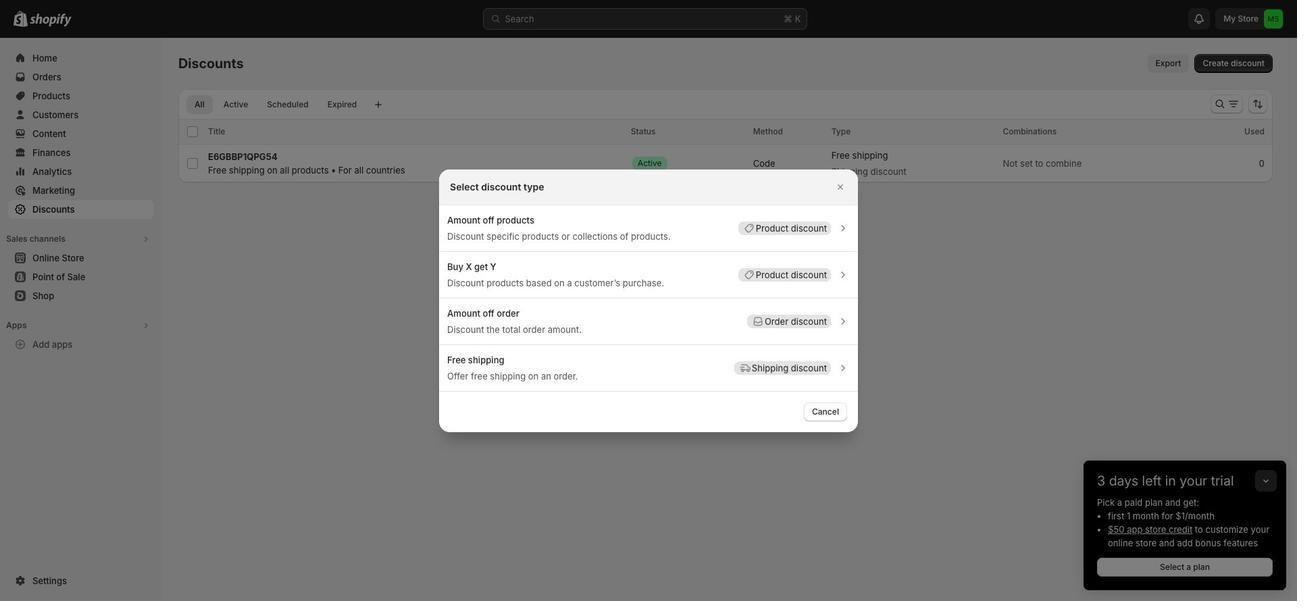 Task type: vqa. For each thing, say whether or not it's contained in the screenshot.
tab list
yes



Task type: locate. For each thing, give the bounding box(es) containing it.
shopify image
[[30, 14, 72, 27]]

tab list
[[184, 95, 368, 114]]

dialog
[[0, 169, 1297, 432]]



